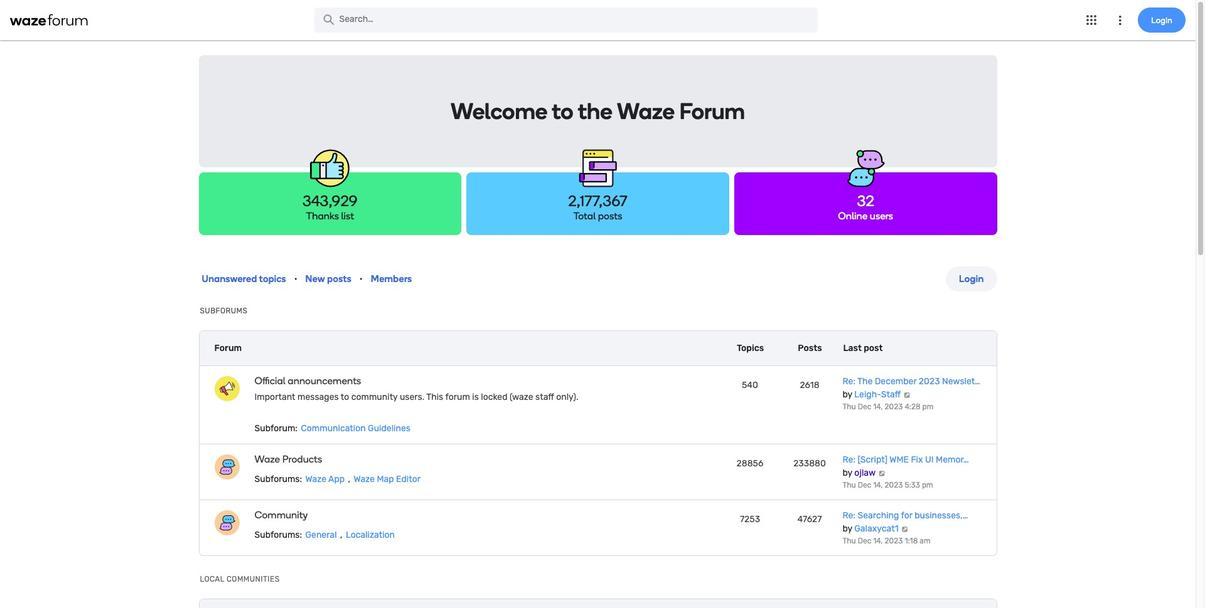 Task type: describe. For each thing, give the bounding box(es) containing it.
general link
[[304, 531, 338, 541]]

2618
[[800, 380, 820, 391]]

this
[[427, 392, 443, 403]]

(waze
[[510, 392, 533, 403]]

list
[[341, 210, 354, 222]]

28856
[[737, 459, 764, 470]]

waze app link
[[304, 475, 346, 485]]

staff
[[536, 392, 554, 403]]

32
[[857, 192, 874, 210]]

pm for official announcements
[[923, 403, 934, 412]]

32 online users
[[838, 192, 893, 222]]

community
[[255, 510, 308, 522]]

waze left app
[[305, 475, 326, 485]]

0 vertical spatial ,
[[348, 475, 350, 485]]

343,929 thanks list
[[303, 192, 358, 222]]

1 • from the left
[[294, 275, 297, 284]]

last post
[[843, 343, 883, 354]]

leigh-staff link
[[855, 390, 901, 401]]

last
[[843, 343, 862, 354]]

important
[[255, 392, 295, 403]]

is
[[472, 392, 479, 403]]

ojlaw
[[855, 468, 876, 479]]

[script]
[[858, 455, 888, 466]]

topics
[[737, 343, 764, 354]]

staff
[[881, 390, 901, 401]]

local communities link
[[200, 576, 280, 584]]

re: for waze products
[[843, 455, 856, 466]]

thu dec 14, 2023 4:28 pm
[[843, 403, 934, 412]]

the
[[578, 98, 612, 125]]

editor
[[396, 475, 421, 485]]

dec for waze products
[[858, 482, 872, 490]]

memor…
[[936, 455, 969, 466]]

the
[[858, 377, 873, 387]]

wme
[[890, 455, 909, 466]]

communication
[[301, 424, 366, 434]]

users.
[[400, 392, 425, 403]]

community link
[[255, 510, 617, 522]]

galaxycat1 link
[[855, 524, 899, 535]]

1 horizontal spatial forum
[[680, 98, 745, 125]]

by inside re: the december 2023 newslet… by leigh-staff
[[843, 390, 853, 401]]

540
[[742, 380, 758, 391]]

2023 for community
[[885, 537, 903, 546]]

leigh-
[[855, 390, 881, 401]]

community
[[351, 392, 398, 403]]

thu dec 14, 2023 5:33 pm
[[843, 482, 933, 490]]

users
[[870, 210, 893, 222]]

thanks
[[306, 210, 339, 222]]

forum locked image
[[214, 377, 240, 402]]

subforum:
[[255, 424, 298, 434]]

re: the december 2023 newslet… link
[[843, 377, 981, 387]]

re: the december 2023 newslet… by leigh-staff
[[843, 377, 981, 401]]

welcome
[[451, 98, 548, 125]]

post
[[864, 343, 883, 354]]

total
[[573, 210, 596, 222]]

waze map editor link
[[353, 475, 422, 485]]

waze down subforum:
[[255, 454, 280, 466]]

locked
[[481, 392, 508, 403]]

for
[[901, 511, 913, 522]]

2,177,367 total posts
[[568, 192, 628, 222]]

2023 inside re: the december 2023 newslet… by leigh-staff
[[919, 377, 940, 387]]

1 dec from the top
[[858, 403, 872, 412]]

2023 for waze products
[[885, 482, 903, 490]]

businesses,…
[[915, 511, 968, 522]]

communities
[[227, 576, 280, 584]]

communication guidelines link
[[300, 424, 412, 434]]

official
[[255, 375, 285, 387]]

by inside the re: searching for businesses,… by galaxycat1
[[843, 524, 853, 535]]

pm for waze products
[[922, 482, 933, 490]]

233880
[[794, 459, 826, 470]]

1 14, from the top
[[873, 403, 883, 412]]

guidelines
[[368, 424, 411, 434]]

14, for community
[[873, 537, 883, 546]]

re: inside re: the december 2023 newslet… by leigh-staff
[[843, 377, 856, 387]]



Task type: vqa. For each thing, say whether or not it's contained in the screenshot.
the directions
no



Task type: locate. For each thing, give the bounding box(es) containing it.
re: inside the re: searching for businesses,… by galaxycat1
[[843, 511, 856, 522]]

2 14, from the top
[[873, 482, 883, 490]]

5:33
[[905, 482, 920, 490]]

map
[[377, 475, 394, 485]]

2 vertical spatial view the latest post image
[[901, 527, 909, 533]]

to left the
[[552, 98, 574, 125]]

thu dec 14, 2023 1:18 am
[[843, 537, 931, 546]]

,
[[348, 475, 350, 485], [340, 531, 342, 541]]

re: inside "re: [script] wme fix ui memor… by ojlaw"
[[843, 455, 856, 466]]

subforums: down the waze products in the left of the page
[[255, 475, 302, 485]]

waze products link
[[255, 454, 617, 466]]

thu down galaxycat1 link
[[843, 537, 856, 546]]

0 horizontal spatial ,
[[340, 531, 342, 541]]

re: searching for businesses,… link
[[843, 511, 968, 522]]

ui
[[925, 455, 934, 466]]

posts
[[798, 343, 822, 354]]

official announcements link
[[255, 375, 617, 387]]

0 vertical spatial pm
[[923, 403, 934, 412]]

december
[[875, 377, 917, 387]]

, right general link
[[340, 531, 342, 541]]

dec down galaxycat1 link
[[858, 537, 872, 546]]

view the latest post image up 4:28
[[903, 392, 911, 399]]

0 vertical spatial re:
[[843, 377, 856, 387]]

view the latest post image for community
[[901, 527, 909, 533]]

to
[[552, 98, 574, 125], [341, 392, 349, 403]]

2 dec from the top
[[858, 482, 872, 490]]

by inside "re: [script] wme fix ui memor… by ojlaw"
[[843, 468, 853, 479]]

, right app
[[348, 475, 350, 485]]

1 horizontal spatial ,
[[348, 475, 350, 485]]

1 vertical spatial 14,
[[873, 482, 883, 490]]

official announcements important messages to community users. this forum is locked (waze staff only).
[[255, 375, 578, 403]]

0 vertical spatial 14,
[[873, 403, 883, 412]]

1 by from the top
[[843, 390, 853, 401]]

thu down ojlaw
[[843, 482, 856, 490]]

1 vertical spatial to
[[341, 392, 349, 403]]

0 horizontal spatial •
[[294, 275, 297, 284]]

2,177,367
[[568, 192, 628, 210]]

2023 up 4:28
[[919, 377, 940, 387]]

subforums: general , localization
[[255, 531, 395, 541]]

2023 left 5:33
[[885, 482, 903, 490]]

2 thu from the top
[[843, 482, 856, 490]]

waze
[[617, 98, 675, 125], [255, 454, 280, 466], [305, 475, 326, 485], [354, 475, 375, 485]]

only).
[[556, 392, 578, 403]]

re: left the
[[843, 377, 856, 387]]

by left galaxycat1 link
[[843, 524, 853, 535]]

2 vertical spatial dec
[[858, 537, 872, 546]]

subforums: waze app , waze map editor
[[255, 475, 421, 485]]

47627
[[798, 515, 822, 525]]

2 vertical spatial by
[[843, 524, 853, 535]]

view the latest post image
[[903, 392, 911, 399], [878, 471, 886, 477], [901, 527, 909, 533]]

galaxycat1
[[855, 524, 899, 535]]

3 by from the top
[[843, 524, 853, 535]]

thu
[[843, 403, 856, 412], [843, 482, 856, 490], [843, 537, 856, 546]]

1 vertical spatial subforums:
[[255, 531, 302, 541]]

online
[[838, 210, 868, 222]]

1 vertical spatial re:
[[843, 455, 856, 466]]

subforums:
[[255, 475, 302, 485], [255, 531, 302, 541]]

2023 down staff
[[885, 403, 903, 412]]

by left leigh-
[[843, 390, 853, 401]]

subforums: for community
[[255, 531, 302, 541]]

view the latest post image up the thu dec 14, 2023 5:33 pm
[[878, 471, 886, 477]]

1 vertical spatial ,
[[340, 531, 342, 541]]

re: [script] wme fix ui memor… by ojlaw
[[843, 455, 969, 479]]

general
[[305, 531, 337, 541]]

subforums: for waze products
[[255, 475, 302, 485]]

343,929
[[303, 192, 358, 210]]

2023
[[919, 377, 940, 387], [885, 403, 903, 412], [885, 482, 903, 490], [885, 537, 903, 546]]

products
[[282, 454, 322, 466]]

•
[[294, 275, 297, 284], [360, 275, 363, 284]]

re:
[[843, 377, 856, 387], [843, 455, 856, 466], [843, 511, 856, 522]]

waze products
[[255, 454, 322, 466]]

14, down ojlaw
[[873, 482, 883, 490]]

3 dec from the top
[[858, 537, 872, 546]]

re: [script] wme fix ui memor… link
[[843, 455, 969, 466]]

1:18
[[905, 537, 918, 546]]

by left ojlaw
[[843, 468, 853, 479]]

0 horizontal spatial to
[[341, 392, 349, 403]]

0 vertical spatial by
[[843, 390, 853, 401]]

searching
[[858, 511, 899, 522]]

re: up ojlaw link
[[843, 455, 856, 466]]

1 horizontal spatial to
[[552, 98, 574, 125]]

0 vertical spatial to
[[552, 98, 574, 125]]

thu down leigh-
[[843, 403, 856, 412]]

4:28
[[905, 403, 921, 412]]

14, down galaxycat1 link
[[873, 537, 883, 546]]

waze left map
[[354, 475, 375, 485]]

0 vertical spatial forum
[[680, 98, 745, 125]]

2 vertical spatial re:
[[843, 511, 856, 522]]

1 re: from the top
[[843, 377, 856, 387]]

1 vertical spatial forum
[[214, 343, 242, 354]]

pm
[[923, 403, 934, 412], [922, 482, 933, 490]]

1 vertical spatial dec
[[858, 482, 872, 490]]

localization link
[[345, 531, 396, 541]]

pm right 4:28
[[923, 403, 934, 412]]

posts
[[598, 210, 622, 222]]

announcements
[[288, 375, 361, 387]]

14, down leigh-staff link
[[873, 403, 883, 412]]

7253
[[740, 515, 760, 525]]

1 thu from the top
[[843, 403, 856, 412]]

1 vertical spatial thu
[[843, 482, 856, 490]]

0 vertical spatial subforums:
[[255, 475, 302, 485]]

3 14, from the top
[[873, 537, 883, 546]]

app
[[328, 475, 345, 485]]

re: searching for businesses,… by galaxycat1
[[843, 511, 968, 535]]

pm right 5:33
[[922, 482, 933, 490]]

view the latest post image down the re: searching for businesses,… link
[[901, 527, 909, 533]]

forum
[[445, 392, 470, 403]]

local
[[200, 576, 225, 584]]

dec
[[858, 403, 872, 412], [858, 482, 872, 490], [858, 537, 872, 546]]

3 re: from the top
[[843, 511, 856, 522]]

re: left searching
[[843, 511, 856, 522]]

1 vertical spatial view the latest post image
[[878, 471, 886, 477]]

1 subforums: from the top
[[255, 475, 302, 485]]

messages
[[298, 392, 339, 403]]

2 vertical spatial thu
[[843, 537, 856, 546]]

localization
[[346, 531, 395, 541]]

0 vertical spatial view the latest post image
[[903, 392, 911, 399]]

2023 left 1:18
[[885, 537, 903, 546]]

local communities
[[200, 576, 280, 584]]

1 vertical spatial by
[[843, 468, 853, 479]]

3 thu from the top
[[843, 537, 856, 546]]

dec down ojlaw link
[[858, 482, 872, 490]]

dec down leigh-
[[858, 403, 872, 412]]

2023 for official announcements
[[885, 403, 903, 412]]

subforum: communication guidelines
[[255, 424, 411, 434]]

to down announcements
[[341, 392, 349, 403]]

view the latest post image for waze products
[[878, 471, 886, 477]]

forum
[[680, 98, 745, 125], [214, 343, 242, 354]]

waze right the
[[617, 98, 675, 125]]

ojlaw link
[[855, 468, 876, 479]]

0 vertical spatial dec
[[858, 403, 872, 412]]

newslet…
[[942, 377, 981, 387]]

subforums: down community at the left bottom of the page
[[255, 531, 302, 541]]

re: for community
[[843, 511, 856, 522]]

2 vertical spatial 14,
[[873, 537, 883, 546]]

2 • from the left
[[360, 275, 363, 284]]

2 subforums: from the top
[[255, 531, 302, 541]]

1 vertical spatial pm
[[922, 482, 933, 490]]

dec for community
[[858, 537, 872, 546]]

0 horizontal spatial forum
[[214, 343, 242, 354]]

to inside official announcements important messages to community users. this forum is locked (waze staff only).
[[341, 392, 349, 403]]

subforums
[[200, 307, 248, 316]]

welcome to the waze forum
[[451, 98, 745, 125]]

thu for community
[[843, 537, 856, 546]]

14, for waze products
[[873, 482, 883, 490]]

0 vertical spatial thu
[[843, 403, 856, 412]]

thu for waze products
[[843, 482, 856, 490]]

2 by from the top
[[843, 468, 853, 479]]

am
[[920, 537, 931, 546]]

by
[[843, 390, 853, 401], [843, 468, 853, 479], [843, 524, 853, 535]]

fix
[[911, 455, 923, 466]]

2 re: from the top
[[843, 455, 856, 466]]

1 horizontal spatial •
[[360, 275, 363, 284]]



